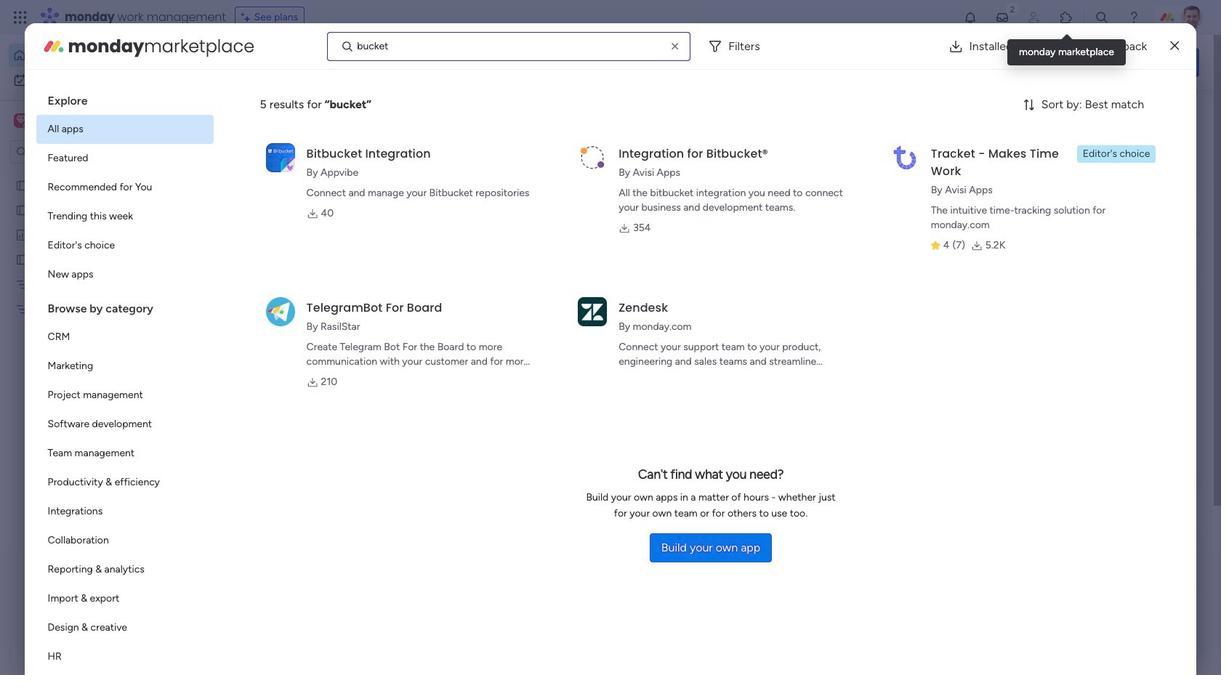 Task type: locate. For each thing, give the bounding box(es) containing it.
1 vertical spatial heading
[[36, 289, 214, 323]]

list box
[[36, 81, 214, 676], [0, 170, 185, 517]]

2 image
[[1006, 1, 1020, 17]]

workspace image
[[16, 113, 26, 129]]

0 vertical spatial heading
[[36, 81, 214, 115]]

option
[[9, 44, 177, 67], [9, 68, 177, 92], [36, 115, 214, 144], [36, 144, 214, 173], [0, 172, 185, 175], [36, 173, 214, 202], [36, 202, 214, 231], [36, 231, 214, 260], [36, 260, 214, 289], [36, 323, 214, 352], [36, 352, 214, 381], [36, 381, 214, 410], [36, 410, 214, 439], [36, 439, 214, 468], [36, 468, 214, 497], [36, 497, 214, 526], [36, 526, 214, 556], [36, 556, 214, 585], [36, 585, 214, 614], [36, 614, 214, 643], [36, 643, 214, 672]]

app logo image
[[266, 143, 295, 172], [578, 143, 607, 172], [891, 143, 920, 172], [266, 297, 295, 326], [578, 297, 607, 326]]

1 heading from the top
[[36, 81, 214, 115]]

public board image down public dashboard icon
[[15, 252, 29, 266]]

v2 user feedback image
[[994, 54, 1004, 70]]

heading
[[36, 81, 214, 115], [36, 289, 214, 323]]

select product image
[[13, 10, 28, 25]]

check circle image
[[1004, 137, 1013, 147]]

Search in workspace field
[[31, 144, 121, 160]]

workspace selection element
[[14, 112, 121, 131]]

public board image down public board image
[[15, 203, 29, 217]]

1 public board image from the top
[[15, 203, 29, 217]]

search everything image
[[1095, 10, 1110, 25]]

1 vertical spatial public board image
[[15, 252, 29, 266]]

0 vertical spatial public board image
[[15, 203, 29, 217]]

2 public board image from the top
[[15, 252, 29, 266]]

dapulse x slim image
[[1171, 37, 1180, 55]]

dapulse x slim image
[[1178, 105, 1196, 123]]

public dashboard image
[[15, 228, 29, 241]]

check circle image
[[1004, 155, 1013, 166]]

public board image
[[15, 203, 29, 217], [15, 252, 29, 266]]



Task type: vqa. For each thing, say whether or not it's contained in the screenshot.
Add to favorites IMAGE
no



Task type: describe. For each thing, give the bounding box(es) containing it.
help center element
[[982, 600, 1200, 658]]

public board image
[[15, 178, 29, 192]]

notifications image
[[964, 10, 978, 25]]

monday marketplace image
[[42, 35, 65, 58]]

2 heading from the top
[[36, 289, 214, 323]]

circle o image
[[1004, 192, 1013, 203]]

terry turtle image
[[1181, 6, 1204, 29]]

circle o image
[[1004, 211, 1013, 222]]

workspace image
[[14, 113, 28, 129]]

monday marketplace image
[[1060, 10, 1074, 25]]

getting started element
[[982, 530, 1200, 588]]

help image
[[1127, 10, 1142, 25]]

update feed image
[[996, 10, 1010, 25]]

v2 bolt switch image
[[1107, 54, 1115, 70]]

quick search results list box
[[225, 136, 947, 507]]

see plans image
[[241, 9, 254, 25]]



